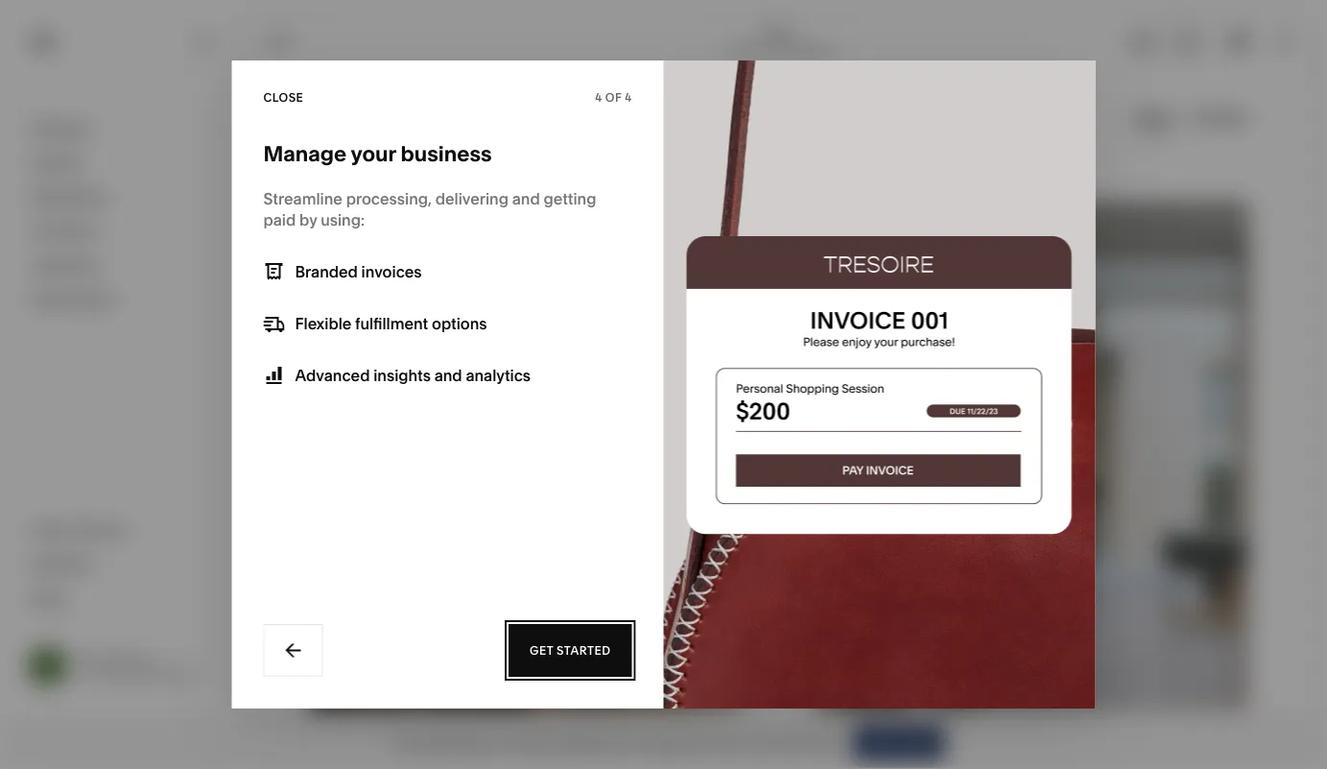 Task type: locate. For each thing, give the bounding box(es) containing it.
your left site. at the bottom of page
[[782, 734, 810, 751]]

4
[[595, 90, 602, 104], [625, 90, 632, 104]]

·
[[774, 42, 777, 56]]

0 horizontal spatial of
[[606, 90, 622, 104]]

your
[[351, 141, 396, 167], [782, 734, 810, 751]]

orlandogary85@gmail.com
[[76, 667, 223, 680]]

work
[[765, 27, 793, 41]]

analytics
[[466, 366, 531, 385]]

your trial ends in 14 days. upgrade now to get the most out of your site.
[[394, 734, 839, 751]]

1 horizontal spatial 4
[[625, 90, 632, 104]]

site.
[[813, 734, 839, 751]]

manage
[[264, 141, 347, 167]]

asset library link
[[32, 519, 213, 542]]

most
[[708, 734, 740, 751]]

by
[[300, 210, 317, 229]]

selling
[[32, 153, 81, 172]]

1 vertical spatial of
[[767, 734, 779, 751]]

and
[[512, 189, 540, 208], [435, 366, 462, 385]]

0 horizontal spatial 4
[[595, 90, 602, 104]]

analytics link
[[32, 254, 213, 277]]

asset library
[[32, 520, 128, 539]]

14
[[502, 734, 515, 751]]

days.
[[518, 734, 551, 751]]

0 vertical spatial and
[[512, 189, 540, 208]]

your
[[394, 734, 423, 751]]

help link
[[32, 588, 66, 609]]

published
[[779, 42, 834, 56]]

get
[[660, 734, 681, 751]]

1 vertical spatial your
[[782, 734, 810, 751]]

gary
[[76, 651, 102, 665]]

options
[[432, 314, 487, 333]]

to
[[644, 734, 657, 751]]

2 4 from the left
[[625, 90, 632, 104]]

trial
[[426, 734, 450, 751]]

paid
[[264, 210, 296, 229]]

get started
[[530, 644, 611, 658]]

now
[[614, 734, 641, 751]]

close button
[[264, 80, 304, 115]]

processing,
[[346, 189, 432, 208]]

and inside streamline processing, delivering and getting paid by using:
[[512, 189, 540, 208]]

and left the getting
[[512, 189, 540, 208]]

0 vertical spatial your
[[351, 141, 396, 167]]

using:
[[321, 210, 365, 229]]

and right the insights at the left of the page
[[435, 366, 462, 385]]

edit button
[[254, 24, 307, 60]]

work portfolio · published
[[724, 27, 834, 56]]

4 of 4
[[595, 90, 632, 104]]

fulfillment
[[355, 314, 428, 333]]

1 horizontal spatial and
[[512, 189, 540, 208]]

flexible
[[295, 314, 352, 333]]

your up processing, on the left
[[351, 141, 396, 167]]

getting
[[544, 189, 597, 208]]

upgrade
[[555, 734, 611, 751]]

contacts link
[[32, 220, 213, 243]]

invoices
[[362, 262, 422, 281]]

out
[[743, 734, 764, 751]]

scheduling link
[[32, 289, 213, 311]]

scheduling
[[32, 289, 114, 308]]

streamline
[[264, 189, 343, 208]]

gary orlando orlandogary85@gmail.com
[[76, 651, 223, 680]]

1 vertical spatial and
[[435, 366, 462, 385]]

0 horizontal spatial and
[[435, 366, 462, 385]]

contacts
[[32, 221, 98, 240]]

marketing
[[32, 187, 106, 206]]

tab list
[[1121, 26, 1210, 57]]

0 horizontal spatial your
[[351, 141, 396, 167]]

of
[[606, 90, 622, 104], [767, 734, 779, 751]]



Task type: describe. For each thing, give the bounding box(es) containing it.
1 horizontal spatial of
[[767, 734, 779, 751]]

started
[[557, 644, 611, 658]]

orlando
[[105, 651, 150, 665]]

0 vertical spatial of
[[606, 90, 622, 104]]

portfolio
[[724, 42, 771, 56]]

advanced
[[295, 366, 370, 385]]

settings link
[[32, 554, 213, 576]]

ends
[[453, 734, 484, 751]]

library
[[77, 520, 128, 539]]

settings
[[32, 554, 92, 573]]

flexible fulfillment options
[[295, 314, 487, 333]]

get
[[530, 644, 554, 658]]

delivering
[[436, 189, 509, 208]]

insights
[[374, 366, 431, 385]]

branded
[[295, 262, 358, 281]]

website
[[32, 119, 92, 138]]

manage your business
[[264, 141, 492, 167]]

asset
[[32, 520, 73, 539]]

in
[[488, 734, 499, 751]]

help
[[32, 589, 66, 607]]

1 4 from the left
[[595, 90, 602, 104]]

marketing link
[[32, 186, 213, 209]]

close
[[264, 90, 304, 104]]

website link
[[32, 118, 213, 141]]

business
[[401, 141, 492, 167]]

the
[[684, 734, 704, 751]]

get started button
[[509, 624, 632, 677]]

edit
[[267, 35, 294, 48]]

analytics
[[32, 255, 99, 274]]

branded invoices
[[295, 262, 422, 281]]

advanced insights and analytics
[[295, 366, 531, 385]]

streamline processing, delivering and getting paid by using:
[[264, 189, 597, 229]]

selling link
[[32, 152, 213, 175]]

1 horizontal spatial your
[[782, 734, 810, 751]]



